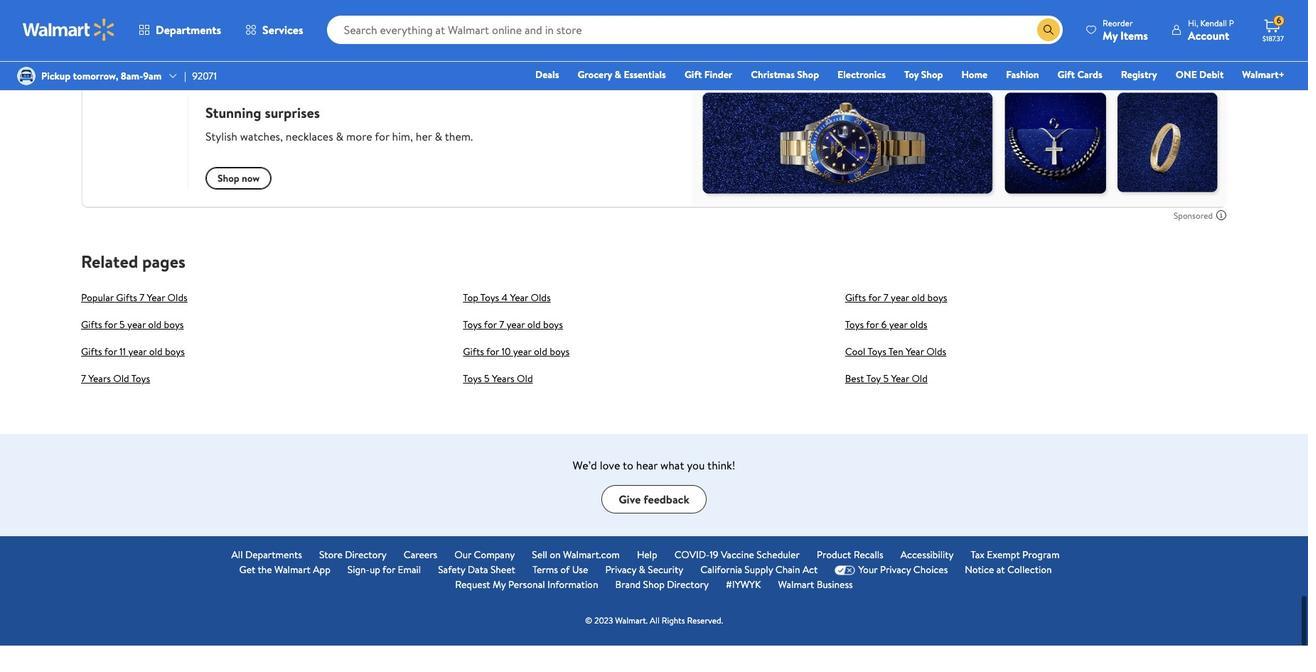 Task type: locate. For each thing, give the bounding box(es) containing it.
store directory
[[319, 550, 387, 564]]

2 horizontal spatial 5
[[883, 373, 889, 388]]

for down top toys 4 year olds
[[484, 319, 497, 333]]

© 2023 walmart. all rights reserved.
[[585, 616, 723, 629]]

old down 11 at the left bottom
[[113, 373, 129, 388]]

1 years from the left
[[88, 373, 111, 388]]

old
[[113, 373, 129, 388], [517, 373, 533, 388], [912, 373, 928, 388]]

brand shop directory
[[615, 579, 709, 594]]

0 horizontal spatial gift
[[685, 69, 702, 83]]

for up cool toys ten year olds
[[866, 319, 879, 333]]

& inside the grocery & essentials link
[[615, 69, 621, 83]]

privacy right "your"
[[880, 565, 911, 579]]

olds down pages
[[168, 292, 188, 306]]

departments up the
[[245, 550, 302, 564]]

terms
[[532, 565, 558, 579]]

1 horizontal spatial shop
[[797, 69, 819, 83]]

old up the gifts for 10 year old boys link
[[527, 319, 541, 333]]

olds
[[168, 292, 188, 306], [531, 292, 551, 306], [927, 346, 947, 360]]

gifts left 10
[[463, 346, 484, 360]]

california supply chain act link
[[701, 565, 818, 579]]

for down popular
[[104, 319, 117, 333]]

11
[[120, 346, 126, 360]]

old down cool toys ten year olds link
[[912, 373, 928, 388]]

our company
[[455, 550, 515, 564]]

7 up 'gifts for 5 year old boys'
[[140, 292, 145, 306]]

for for gifts for 7 year old boys
[[868, 292, 881, 306]]

goods
[[362, 41, 388, 55]]

store directory link
[[319, 550, 387, 565]]

for left 10
[[486, 346, 499, 360]]

1 horizontal spatial old
[[517, 373, 533, 388]]

1 privacy from the left
[[605, 565, 636, 579]]

0 horizontal spatial toy
[[866, 373, 881, 388]]

attorney
[[421, 41, 460, 55]]

directory up sign-
[[345, 550, 387, 564]]

for for toys for 6 year olds
[[866, 319, 879, 333]]

1 horizontal spatial 6
[[1277, 16, 1281, 28]]

careers link
[[404, 550, 437, 565]]

you
[[687, 459, 705, 475]]

accessibility link
[[901, 550, 954, 565]]

old right 10
[[534, 346, 547, 360]]

your privacy choices link
[[835, 565, 948, 579]]

report left seller
[[161, 41, 191, 55]]

directory down security
[[667, 579, 709, 594]]

report for report seller
[[161, 41, 191, 55]]

get
[[239, 565, 255, 579]]

gifts for 10 year old boys
[[463, 346, 570, 360]]

shop for christmas
[[797, 69, 819, 83]]

gift
[[685, 69, 702, 83], [1058, 69, 1075, 83]]

old for gifts for 10 year old boys
[[534, 346, 547, 360]]

reorder my items
[[1103, 18, 1148, 44]]

olds right 4
[[531, 292, 551, 306]]

5 down cool toys ten year olds
[[883, 373, 889, 388]]

store
[[319, 550, 343, 564]]

reserved.
[[687, 616, 723, 629]]

shop right christmas on the right of the page
[[797, 69, 819, 83]]

shop down privacy & security
[[643, 579, 665, 594]]

1 horizontal spatial directory
[[667, 579, 709, 594]]

years
[[88, 373, 111, 388], [492, 373, 515, 388]]

0 vertical spatial toy
[[904, 69, 919, 83]]

0 vertical spatial &
[[615, 69, 621, 83]]

shop
[[797, 69, 819, 83], [921, 69, 943, 83], [643, 579, 665, 594]]

0 horizontal spatial olds
[[168, 292, 188, 306]]

2 horizontal spatial olds
[[927, 346, 947, 360]]

toys down top
[[463, 319, 482, 333]]

toy
[[904, 69, 919, 83], [866, 373, 881, 388]]

report down services
[[255, 41, 285, 55]]

7 years old toys
[[81, 373, 150, 388]]

all up the get
[[231, 550, 243, 564]]

0 horizontal spatial old
[[113, 373, 129, 388]]

old right 11 at the left bottom
[[149, 346, 163, 360]]

give
[[619, 493, 641, 509]]

grocery
[[578, 69, 612, 83]]

get the walmart app link
[[239, 565, 330, 579]]

0 horizontal spatial all
[[231, 550, 243, 564]]

1 horizontal spatial olds
[[531, 292, 551, 306]]

for up toys for 6 year olds link
[[868, 292, 881, 306]]

 image
[[17, 68, 36, 87]]

1 gift from the left
[[685, 69, 702, 83]]

0 horizontal spatial report
[[98, 39, 133, 55]]

gift cards link
[[1051, 68, 1109, 84]]

year right ten
[[906, 346, 924, 360]]

2 horizontal spatial report
[[255, 41, 285, 55]]

old up olds
[[912, 292, 925, 306]]

toys 5 years old link
[[463, 373, 533, 388]]

old down the gifts for 10 year old boys link
[[517, 373, 533, 388]]

walmart down chain
[[778, 579, 814, 594]]

christmas
[[751, 69, 795, 83]]

scheduler
[[757, 550, 800, 564]]

old for gifts for 5 year old boys
[[148, 319, 162, 333]]

& right grocery at left top
[[615, 69, 621, 83]]

old down popular gifts 7 year olds
[[148, 319, 162, 333]]

1 horizontal spatial &
[[639, 565, 645, 579]]

year for ten
[[906, 346, 924, 360]]

departments inside popup button
[[156, 23, 221, 39]]

toys down the gifts for 11 year old boys
[[131, 373, 150, 388]]

0 vertical spatial my
[[1103, 29, 1118, 44]]

privacy up brand
[[605, 565, 636, 579]]

olds for cool toys ten year olds
[[927, 346, 947, 360]]

0 horizontal spatial directory
[[345, 550, 387, 564]]

shop for toy
[[921, 69, 943, 83]]

year down ten
[[891, 373, 909, 388]]

toy right best
[[866, 373, 881, 388]]

olds down olds
[[927, 346, 947, 360]]

2 horizontal spatial old
[[912, 373, 928, 388]]

gift finder
[[685, 69, 733, 83]]

1 horizontal spatial gift
[[1058, 69, 1075, 83]]

walmart right the
[[274, 565, 311, 579]]

0 vertical spatial 6
[[1277, 16, 1281, 28]]

boys for gifts for 5 year old boys
[[164, 319, 184, 333]]

1 horizontal spatial my
[[1103, 29, 1118, 44]]

1 horizontal spatial departments
[[245, 550, 302, 564]]

for left 11 at the left bottom
[[104, 346, 117, 360]]

toy right electronics link
[[904, 69, 919, 83]]

report suspected stolen goods (to ca attorney general)
[[255, 41, 500, 55]]

0 horizontal spatial departments
[[156, 23, 221, 39]]

7 for toys
[[499, 319, 504, 333]]

5 for best
[[883, 373, 889, 388]]

8am-
[[121, 70, 143, 85]]

1 vertical spatial walmart
[[778, 579, 814, 594]]

services button
[[233, 14, 315, 48]]

for for toys for 7 year old boys
[[484, 319, 497, 333]]

notice
[[965, 565, 994, 579]]

electronics
[[838, 69, 886, 83]]

1 vertical spatial &
[[639, 565, 645, 579]]

recalls
[[854, 550, 884, 564]]

1 old from the left
[[113, 373, 129, 388]]

9am
[[143, 70, 162, 85]]

gifts down popular
[[81, 319, 102, 333]]

& inside "privacy & security" link
[[639, 565, 645, 579]]

5 for gifts
[[120, 319, 125, 333]]

my
[[1103, 29, 1118, 44], [493, 579, 506, 594]]

1 vertical spatial departments
[[245, 550, 302, 564]]

our company link
[[455, 550, 515, 565]]

0 horizontal spatial 5
[[120, 319, 125, 333]]

hear
[[636, 459, 658, 475]]

7 up toys for 6 year olds link
[[884, 292, 889, 306]]

5
[[120, 319, 125, 333], [484, 373, 490, 388], [883, 373, 889, 388]]

year right 4
[[510, 292, 528, 306]]

we'd
[[573, 459, 597, 475]]

6 up $187.37
[[1277, 16, 1281, 28]]

year for 4
[[510, 292, 528, 306]]

business
[[817, 579, 853, 594]]

walmart business link
[[778, 579, 853, 594]]

app
[[313, 565, 330, 579]]

year left olds
[[889, 319, 908, 333]]

all
[[231, 550, 243, 564], [650, 616, 660, 629]]

pages
[[142, 251, 185, 275]]

& down 'help'
[[639, 565, 645, 579]]

cool toys ten year olds link
[[845, 346, 947, 360]]

general)
[[462, 41, 500, 55]]

1 horizontal spatial privacy
[[880, 565, 911, 579]]

0 horizontal spatial shop
[[643, 579, 665, 594]]

year down popular gifts 7 year olds
[[127, 319, 146, 333]]

0 vertical spatial departments
[[156, 23, 221, 39]]

1 vertical spatial toy
[[866, 373, 881, 388]]

4
[[502, 292, 508, 306]]

1 horizontal spatial walmart
[[778, 579, 814, 594]]

gift left finder
[[685, 69, 702, 83]]

related
[[81, 251, 138, 275]]

toys down the gifts for 10 year old boys link
[[463, 373, 482, 388]]

year up the gifts for 10 year old boys link
[[507, 319, 525, 333]]

olds
[[910, 319, 928, 333]]

years down 'gifts for 11 year old boys' link
[[88, 373, 111, 388]]

search icon image
[[1043, 26, 1054, 37]]

6 up cool toys ten year olds
[[881, 319, 887, 333]]

walmart
[[274, 565, 311, 579], [778, 579, 814, 594]]

year right 11 at the left bottom
[[128, 346, 147, 360]]

1 horizontal spatial toy
[[904, 69, 919, 83]]

0 horizontal spatial &
[[615, 69, 621, 83]]

related pages
[[81, 251, 185, 275]]

0 horizontal spatial my
[[493, 579, 506, 594]]

7 down 4
[[499, 319, 504, 333]]

gifts for gifts for 5 year old boys
[[81, 319, 102, 333]]

shop inside 'link'
[[921, 69, 943, 83]]

gifts for 5 year old boys
[[81, 319, 184, 333]]

6
[[1277, 16, 1281, 28], [881, 319, 887, 333]]

gifts for gifts for 11 year old boys
[[81, 346, 102, 360]]

walmart image
[[23, 20, 115, 43]]

grocery & essentials
[[578, 69, 666, 83]]

2 horizontal spatial shop
[[921, 69, 943, 83]]

Walmart Site-Wide search field
[[327, 17, 1063, 46]]

california supply chain act
[[701, 565, 818, 579]]

clear search field text image
[[1020, 25, 1032, 37]]

old for gifts for 7 year old boys
[[912, 292, 925, 306]]

gifts
[[116, 292, 137, 306], [845, 292, 866, 306], [81, 319, 102, 333], [81, 346, 102, 360], [463, 346, 484, 360]]

for for gifts for 10 year old boys
[[486, 346, 499, 360]]

year for toys for 7 year old boys
[[507, 319, 525, 333]]

5 down the gifts for 10 year old boys link
[[484, 373, 490, 388]]

years down 10
[[492, 373, 515, 388]]

all departments link
[[231, 550, 302, 565]]

to
[[623, 459, 633, 475]]

my left items
[[1103, 29, 1118, 44]]

tomorrow,
[[73, 70, 118, 85]]

sell
[[532, 550, 547, 564]]

0 horizontal spatial privacy
[[605, 565, 636, 579]]

2 privacy from the left
[[880, 565, 911, 579]]

personal
[[508, 579, 545, 594]]

shop left home link
[[921, 69, 943, 83]]

|
[[184, 70, 186, 85]]

0 vertical spatial walmart
[[274, 565, 311, 579]]

product recalls
[[817, 550, 884, 564]]

covid-
[[674, 550, 710, 564]]

gift left the cards
[[1058, 69, 1075, 83]]

gift for gift cards
[[1058, 69, 1075, 83]]

rights
[[662, 616, 685, 629]]

cool toys ten year olds
[[845, 346, 947, 360]]

0 horizontal spatial 6
[[881, 319, 887, 333]]

gifts left 11 at the left bottom
[[81, 346, 102, 360]]

1 vertical spatial my
[[493, 579, 506, 594]]

1 horizontal spatial all
[[650, 616, 660, 629]]

2 gift from the left
[[1058, 69, 1075, 83]]

1 vertical spatial directory
[[667, 579, 709, 594]]

gifts up toys for 6 year olds link
[[845, 292, 866, 306]]

report up pickup tomorrow, 8am-9am
[[98, 39, 133, 55]]

covid-19 vaccine scheduler link
[[674, 550, 800, 565]]

departments up 'report seller' link on the left
[[156, 23, 221, 39]]

0 horizontal spatial walmart
[[274, 565, 311, 579]]

for
[[868, 292, 881, 306], [104, 319, 117, 333], [484, 319, 497, 333], [866, 319, 879, 333], [104, 346, 117, 360], [486, 346, 499, 360], [383, 565, 395, 579]]

year up 'gifts for 5 year old boys'
[[147, 292, 165, 306]]

year right 10
[[513, 346, 532, 360]]

for right up at the left
[[383, 565, 395, 579]]

my down sheet
[[493, 579, 506, 594]]

5 up 11 at the left bottom
[[120, 319, 125, 333]]

& for privacy
[[639, 565, 645, 579]]

sell on walmart.com
[[532, 550, 620, 564]]

toys for 7 year old boys link
[[463, 319, 563, 333]]

toys for 6 year olds link
[[845, 319, 928, 333]]

toys left ten
[[868, 346, 887, 360]]

year up toys for 6 year olds
[[891, 292, 909, 306]]

0 horizontal spatial years
[[88, 373, 111, 388]]

1 horizontal spatial report
[[161, 41, 191, 55]]

all left the rights
[[650, 616, 660, 629]]

for for gifts for 5 year old boys
[[104, 319, 117, 333]]

1 horizontal spatial years
[[492, 373, 515, 388]]



Task type: vqa. For each thing, say whether or not it's contained in the screenshot.
the Your Privacy Choices link
yes



Task type: describe. For each thing, give the bounding box(es) containing it.
choices
[[914, 565, 948, 579]]

safety data sheet link
[[438, 565, 515, 579]]

one debit
[[1176, 69, 1224, 83]]

notice at collection link
[[965, 565, 1052, 579]]

boys for toys for 7 year old boys
[[543, 319, 563, 333]]

walmart.com
[[563, 550, 620, 564]]

careers
[[404, 550, 437, 564]]

7 down the gifts for 11 year old boys
[[81, 373, 86, 388]]

19
[[710, 550, 719, 564]]

the
[[258, 565, 272, 579]]

old for toys for 7 year old boys
[[527, 319, 541, 333]]

departments button
[[127, 14, 233, 48]]

boys for gifts for 11 year old boys
[[165, 346, 185, 360]]

gift cards
[[1058, 69, 1103, 83]]

& for grocery
[[615, 69, 621, 83]]

privacy & security
[[605, 565, 683, 579]]

your privacy choices
[[858, 565, 948, 579]]

cool
[[845, 346, 866, 360]]

covid-19 vaccine scheduler
[[674, 550, 800, 564]]

information
[[547, 579, 598, 594]]

#iywyk link
[[726, 579, 761, 594]]

best toy 5 year old
[[845, 373, 928, 388]]

one
[[1176, 69, 1197, 83]]

your
[[858, 565, 878, 579]]

toys left 4
[[481, 292, 499, 306]]

of
[[561, 565, 570, 579]]

year for gifts for 5 year old boys
[[127, 319, 146, 333]]

#iywyk
[[726, 579, 761, 594]]

feedback
[[644, 493, 690, 509]]

year for gifts for 10 year old boys
[[513, 346, 532, 360]]

0 vertical spatial directory
[[345, 550, 387, 564]]

deals
[[535, 69, 559, 83]]

7 for popular
[[140, 292, 145, 306]]

gifts up 'gifts for 5 year old boys'
[[116, 292, 137, 306]]

toys 5 years old
[[463, 373, 533, 388]]

0 vertical spatial all
[[231, 550, 243, 564]]

report for report
[[98, 39, 133, 55]]

christmas shop link
[[745, 68, 826, 84]]

on
[[550, 550, 561, 564]]

accessibility
[[901, 550, 954, 564]]

fashion link
[[1000, 68, 1046, 84]]

walmart inside the tax exempt program get the walmart app
[[274, 565, 311, 579]]

give feedback button
[[602, 487, 707, 515]]

boys for gifts for 10 year old boys
[[550, 346, 570, 360]]

92071
[[192, 70, 217, 85]]

$187.37
[[1263, 35, 1284, 45]]

for inside sign-up for email link
[[383, 565, 395, 579]]

year for gifts for 7 year old boys
[[891, 292, 909, 306]]

what
[[661, 459, 684, 475]]

hi,
[[1188, 18, 1198, 30]]

walmart business
[[778, 579, 853, 594]]

toys for 6 year olds
[[845, 319, 928, 333]]

6 inside the 6 $187.37
[[1277, 16, 1281, 28]]

year for 7
[[147, 292, 165, 306]]

sign-up for email link
[[348, 565, 421, 579]]

2 old from the left
[[517, 373, 533, 388]]

popular
[[81, 292, 114, 306]]

3 old from the left
[[912, 373, 928, 388]]

sheet
[[491, 565, 515, 579]]

my inside notice at collection request my personal information
[[493, 579, 506, 594]]

fashion
[[1006, 69, 1039, 83]]

1 horizontal spatial 5
[[484, 373, 490, 388]]

toy inside 'link'
[[904, 69, 919, 83]]

year for toys for 6 year olds
[[889, 319, 908, 333]]

california
[[701, 565, 742, 579]]

all departments
[[231, 550, 302, 564]]

product recalls link
[[817, 550, 884, 565]]

shop for brand
[[643, 579, 665, 594]]

gifts for gifts for 10 year old boys
[[463, 346, 484, 360]]

sponsored
[[1174, 211, 1213, 223]]

for for gifts for 11 year old boys
[[104, 346, 117, 360]]

tax exempt program get the walmart app
[[239, 550, 1060, 579]]

sign-up for email
[[348, 565, 421, 579]]

1 vertical spatial all
[[650, 616, 660, 629]]

security
[[648, 565, 683, 579]]

Search search field
[[327, 17, 1063, 46]]

my inside reorder my items
[[1103, 29, 1118, 44]]

deals link
[[529, 68, 566, 84]]

services
[[262, 23, 303, 39]]

supply
[[745, 565, 773, 579]]

toys up cool
[[845, 319, 864, 333]]

©
[[585, 616, 592, 629]]

hi, kendall p account
[[1188, 18, 1234, 44]]

our
[[455, 550, 472, 564]]

year for gifts for 11 year old boys
[[128, 346, 147, 360]]

2 years from the left
[[492, 373, 515, 388]]

7 for gifts
[[884, 292, 889, 306]]

year for 5
[[891, 373, 909, 388]]

boys for gifts for 7 year old boys
[[928, 292, 947, 306]]

terms of use link
[[532, 565, 588, 579]]

chain
[[776, 565, 800, 579]]

olds for top toys 4 year olds
[[531, 292, 551, 306]]

brand
[[615, 579, 641, 594]]

request my personal information link
[[455, 579, 598, 594]]

grocery & essentials link
[[571, 68, 673, 84]]

sell on walmart.com link
[[532, 550, 620, 565]]

p
[[1229, 18, 1234, 30]]

gift for gift finder
[[685, 69, 702, 83]]

email
[[398, 565, 421, 579]]

1 vertical spatial 6
[[881, 319, 887, 333]]

pickup tomorrow, 8am-9am
[[41, 70, 162, 85]]

program
[[1023, 550, 1060, 564]]

gifts for gifts for 7 year old boys
[[845, 292, 866, 306]]

safety
[[438, 565, 465, 579]]

report seller link
[[161, 41, 217, 55]]

olds for popular gifts 7 year olds
[[168, 292, 188, 306]]

top toys 4 year olds link
[[463, 292, 551, 306]]

collection
[[1007, 565, 1052, 579]]

ad disclaimer and feedback image
[[1216, 211, 1227, 223]]

ca
[[405, 41, 419, 55]]

report for report suspected stolen goods (to ca attorney general)
[[255, 41, 285, 55]]

privacy inside 'link'
[[880, 565, 911, 579]]

old for gifts for 11 year old boys
[[149, 346, 163, 360]]

privacy choices icon image
[[835, 567, 856, 577]]

2023
[[594, 616, 613, 629]]

popular gifts 7 year olds
[[81, 292, 188, 306]]

registry
[[1121, 69, 1157, 83]]

7 years old toys link
[[81, 373, 150, 388]]

gifts for 7 year old boys link
[[845, 292, 947, 306]]

company
[[474, 550, 515, 564]]

gifts for 7 year old boys
[[845, 292, 947, 306]]

essentials
[[624, 69, 666, 83]]

top
[[463, 292, 478, 306]]



